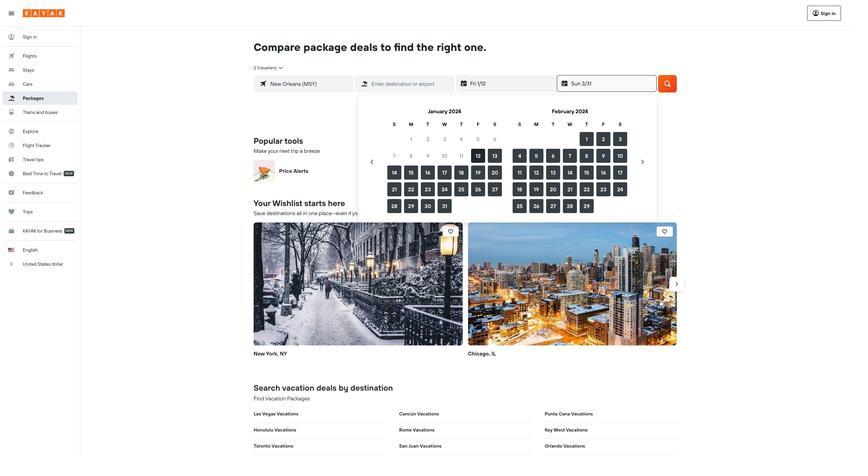 Task type: vqa. For each thing, say whether or not it's contained in the screenshot.
list item
no



Task type: locate. For each thing, give the bounding box(es) containing it.
row
[[386, 121, 503, 128], [512, 121, 629, 128], [386, 131, 503, 147], [512, 131, 629, 147], [386, 147, 503, 164], [512, 147, 629, 164], [386, 164, 503, 181], [512, 164, 629, 181], [386, 181, 503, 198], [512, 181, 629, 198], [386, 198, 503, 215], [512, 198, 629, 215]]

chicago, il element
[[468, 223, 677, 346]]

End date field
[[571, 79, 657, 88]]

end date calendar input element
[[366, 103, 649, 215]]

Start date field
[[470, 79, 556, 88]]

forward image
[[674, 281, 680, 287]]

0 horizontal spatial grid
[[386, 103, 503, 215]]

1 horizontal spatial grid
[[512, 103, 629, 215]]

grid
[[386, 103, 503, 215], [512, 103, 629, 215]]

Origin input text field
[[266, 79, 353, 89]]

Destination input text field
[[368, 79, 454, 89]]

1 grid from the left
[[386, 103, 503, 215]]



Task type: describe. For each thing, give the bounding box(es) containing it.
2 grid from the left
[[512, 103, 629, 215]]

your wishlist starts here carousel region
[[251, 220, 684, 369]]

navigation menu image
[[8, 10, 15, 17]]

new york, ny element
[[254, 223, 463, 346]]

united states (english) image
[[8, 248, 14, 252]]



